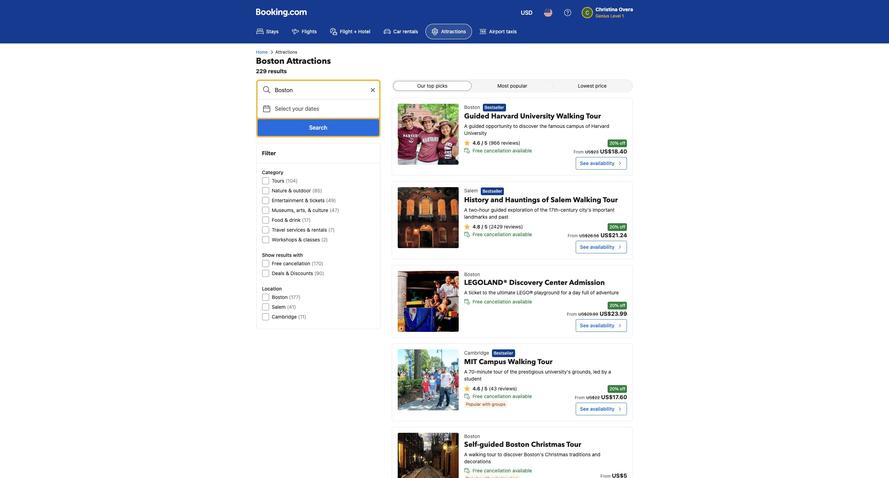 Task type: locate. For each thing, give the bounding box(es) containing it.
cancellation
[[484, 148, 511, 154], [484, 231, 511, 237], [283, 260, 310, 266], [484, 298, 511, 304], [484, 393, 511, 399], [484, 468, 511, 473]]

boston for (177)
[[272, 294, 288, 300]]

show
[[262, 252, 275, 258]]

overa
[[619, 6, 633, 12]]

0 vertical spatial tour
[[494, 369, 503, 375]]

popular
[[510, 83, 527, 89]]

0 vertical spatial bestseller
[[485, 105, 504, 110]]

cambridge up mit
[[464, 350, 489, 356]]

1 horizontal spatial cambridge
[[464, 350, 489, 356]]

admission
[[569, 278, 605, 287]]

discover left boston's
[[504, 451, 523, 457]]

see availability for history and hauntings of salem walking tour
[[580, 244, 615, 250]]

level
[[611, 13, 621, 19]]

4.6 left (966
[[473, 140, 480, 146]]

and up past
[[491, 195, 503, 205]]

of
[[586, 123, 590, 129], [542, 195, 549, 205], [534, 207, 539, 213], [590, 289, 595, 295], [504, 369, 509, 375]]

a inside boston legoland® discovery center admission a ticket to the ultimate lego® playground for a day full of adventure
[[464, 289, 467, 295]]

2 vertical spatial attractions
[[286, 55, 331, 67]]

4.6 down student
[[473, 385, 480, 391]]

0 vertical spatial /
[[482, 140, 483, 146]]

from inside 20% off from us$29.99 us$23.99
[[567, 311, 577, 317]]

bestseller for campus
[[494, 350, 513, 356]]

& for drink
[[285, 217, 288, 223]]

with left groups
[[482, 402, 491, 407]]

reviews) right (966
[[501, 140, 520, 146]]

traditions
[[569, 451, 591, 457]]

guided inside history and hauntings of salem walking tour a two-hour guided exploration of the 17th-century city's important landmarks and past
[[491, 207, 507, 213]]

4 see availability from the top
[[580, 406, 615, 412]]

5 a from the top
[[464, 451, 467, 457]]

from left us$23
[[574, 149, 584, 155]]

reviews) down past
[[504, 223, 523, 229]]

flight + hotel
[[340, 28, 370, 34]]

the left prestigious
[[510, 369, 517, 375]]

tour up important
[[603, 195, 618, 205]]

nature
[[272, 188, 287, 193]]

& down travel services & rentals (7)
[[298, 237, 302, 243]]

available down prestigious
[[512, 393, 532, 399]]

boston up salem (41)
[[272, 294, 288, 300]]

1 vertical spatial christmas
[[545, 451, 568, 457]]

to inside boston legoland® discovery center admission a ticket to the ultimate lego® playground for a day full of adventure
[[483, 289, 487, 295]]

salem up history
[[464, 188, 478, 194]]

see availability down us$23
[[580, 160, 615, 166]]

of inside boston legoland® discovery center admission a ticket to the ultimate lego® playground for a day full of adventure
[[590, 289, 595, 295]]

history and hauntings of salem walking tour image
[[398, 187, 459, 248]]

off inside 20% off from us$26.56 us$21.24
[[620, 224, 625, 229]]

0 vertical spatial walking
[[556, 112, 585, 121]]

boston up boston's
[[506, 440, 529, 449]]

free cancellation available down decorations
[[473, 468, 532, 473]]

reviews)
[[501, 140, 520, 146], [504, 223, 523, 229], [498, 385, 517, 391]]

1 vertical spatial 5
[[484, 223, 488, 229]]

1 vertical spatial university
[[464, 130, 487, 136]]

boston inside boston attractions 229 results
[[256, 55, 285, 67]]

history and hauntings of salem walking tour a two-hour guided exploration of the 17th-century city's important landmarks and past
[[464, 195, 618, 220]]

2 4.6 from the top
[[473, 385, 480, 391]]

1 vertical spatial a
[[608, 369, 611, 375]]

attractions
[[441, 28, 466, 34], [275, 49, 297, 55], [286, 55, 331, 67]]

christina overa genius level 1
[[596, 6, 633, 19]]

see availability down us$26.56
[[580, 244, 615, 250]]

4 free cancellation available from the top
[[473, 393, 532, 399]]

3 off from the top
[[620, 303, 625, 308]]

2 vertical spatial 5
[[484, 385, 488, 391]]

off up us$18.40
[[620, 141, 625, 146]]

guided harvard university walking tour image
[[398, 104, 459, 165]]

2 vertical spatial /
[[482, 385, 483, 391]]

university down guided
[[464, 130, 487, 136]]

walking
[[556, 112, 585, 121], [573, 195, 601, 205], [508, 357, 536, 367]]

free cancellation available down 4.6 / 5 (966 reviews)
[[473, 148, 532, 154]]

bestseller for harvard
[[485, 105, 504, 110]]

popular
[[466, 402, 481, 407]]

17th-
[[549, 207, 561, 213]]

1 a from the top
[[464, 123, 467, 129]]

1 off from the top
[[620, 141, 625, 146]]

229
[[256, 68, 267, 74]]

& down the (17) at the top of the page
[[307, 227, 310, 233]]

0 horizontal spatial a
[[569, 289, 571, 295]]

20% for legoland® discovery center admission
[[610, 303, 619, 308]]

4.6 for guided
[[473, 140, 480, 146]]

cambridge down salem (41)
[[272, 314, 297, 320]]

free
[[473, 148, 483, 154], [473, 231, 483, 237], [272, 260, 282, 266], [473, 298, 483, 304], [473, 393, 483, 399], [473, 468, 483, 473]]

your
[[292, 105, 304, 112]]

/ left the (43
[[482, 385, 483, 391]]

1 vertical spatial walking
[[573, 195, 601, 205]]

a right for
[[569, 289, 571, 295]]

a inside "guided harvard university walking tour a guided opportunity to discover the famous campus of harvard university"
[[464, 123, 467, 129]]

0 vertical spatial rentals
[[403, 28, 418, 34]]

discovery
[[509, 278, 543, 287]]

and
[[491, 195, 503, 205], [489, 214, 497, 220], [592, 451, 600, 457]]

1 vertical spatial tour
[[487, 451, 496, 457]]

the inside mit campus walking tour a 70-minute tour of the prestigious university's grounds, led by a student
[[510, 369, 517, 375]]

harvard
[[491, 112, 518, 121], [591, 123, 609, 129]]

grounds,
[[572, 369, 592, 375]]

1 vertical spatial salem
[[551, 195, 572, 205]]

20% inside 20% off from us$26.56 us$21.24
[[610, 224, 619, 229]]

off for guided harvard university walking tour
[[620, 141, 625, 146]]

guided harvard university walking tour a guided opportunity to discover the famous campus of harvard university
[[464, 112, 609, 136]]

a left 70- at the bottom right of page
[[464, 369, 467, 375]]

lowest price
[[578, 83, 607, 89]]

0 vertical spatial 4.6
[[473, 140, 480, 146]]

tour right walking
[[487, 451, 496, 457]]

2 20% from the top
[[610, 224, 619, 229]]

entertainment & tickets (49)
[[272, 197, 336, 203]]

4.8 / 5 (2429 reviews)
[[473, 223, 523, 229]]

1 vertical spatial results
[[276, 252, 292, 258]]

3 20% from the top
[[610, 303, 619, 308]]

the inside boston legoland® discovery center admission a ticket to the ultimate lego® playground for a day full of adventure
[[489, 289, 496, 295]]

1 vertical spatial bestseller
[[483, 188, 502, 194]]

salem for salem
[[464, 188, 478, 194]]

0 vertical spatial university
[[520, 112, 555, 121]]

20% inside 20% off from us$23 us$18.40
[[610, 141, 619, 146]]

1 5 from the top
[[484, 140, 488, 146]]

availability down us$22
[[590, 406, 615, 412]]

workshops & classes (2)
[[272, 237, 328, 243]]

0 vertical spatial attractions
[[441, 28, 466, 34]]

bestseller up history
[[483, 188, 502, 194]]

2 horizontal spatial salem
[[551, 195, 572, 205]]

20% inside 20% off from us$22 us$17.60
[[610, 386, 619, 391]]

2 vertical spatial walking
[[508, 357, 536, 367]]

popular with groups
[[466, 402, 506, 407]]

3 available from the top
[[512, 298, 532, 304]]

0 horizontal spatial cambridge
[[272, 314, 297, 320]]

1 horizontal spatial harvard
[[591, 123, 609, 129]]

cambridge (11)
[[272, 314, 306, 320]]

2 vertical spatial salem
[[272, 304, 286, 310]]

5 right the 4.8
[[484, 223, 488, 229]]

0 horizontal spatial salem
[[272, 304, 286, 310]]

of right campus at the top right of page
[[586, 123, 590, 129]]

university up famous
[[520, 112, 555, 121]]

2 horizontal spatial to
[[513, 123, 518, 129]]

christmas up boston's
[[531, 440, 565, 449]]

off inside 20% off from us$23 us$18.40
[[620, 141, 625, 146]]

2 vertical spatial bestseller
[[494, 350, 513, 356]]

to down legoland®
[[483, 289, 487, 295]]

stays link
[[250, 24, 285, 39]]

discounts
[[291, 270, 313, 276]]

available down boston's
[[512, 468, 532, 473]]

1 horizontal spatial rentals
[[403, 28, 418, 34]]

0 vertical spatial discover
[[519, 123, 538, 129]]

airport
[[489, 28, 505, 34]]

rentals right car
[[403, 28, 418, 34]]

1 see from the top
[[580, 160, 589, 166]]

2 vertical spatial guided
[[479, 440, 504, 449]]

20% up us$17.60 on the bottom right of the page
[[610, 386, 619, 391]]

from left us$22
[[575, 395, 585, 400]]

(17)
[[302, 217, 311, 223]]

free up deals
[[272, 260, 282, 266]]

from inside 20% off from us$26.56 us$21.24
[[568, 233, 578, 238]]

decorations
[[464, 458, 491, 464]]

tours
[[272, 178, 284, 184]]

/ for mit
[[482, 385, 483, 391]]

available down 4.6 / 5 (966 reviews)
[[512, 148, 532, 154]]

past
[[499, 214, 508, 220]]

& right deals
[[286, 270, 289, 276]]

led
[[593, 369, 600, 375]]

free down the 4.8
[[473, 231, 483, 237]]

boston inside boston legoland® discovery center admission a ticket to the ultimate lego® playground for a day full of adventure
[[464, 271, 480, 277]]

ticket
[[469, 289, 481, 295]]

4 availability from the top
[[590, 406, 615, 412]]

tour inside mit campus walking tour a 70-minute tour of the prestigious university's grounds, led by a student
[[538, 357, 553, 367]]

availability down us$23
[[590, 160, 615, 166]]

tour down lowest price
[[586, 112, 601, 121]]

see availability for mit campus walking tour
[[580, 406, 615, 412]]

2 vertical spatial reviews)
[[498, 385, 517, 391]]

a left two-
[[464, 207, 467, 213]]

+
[[354, 28, 357, 34]]

from inside 20% off from us$23 us$18.40
[[574, 149, 584, 155]]

salem up 17th-
[[551, 195, 572, 205]]

two-
[[469, 207, 479, 213]]

walking inside "guided harvard university walking tour a guided opportunity to discover the famous campus of harvard university"
[[556, 112, 585, 121]]

and right traditions
[[592, 451, 600, 457]]

boston attractions 229 results
[[256, 55, 331, 74]]

3 / from the top
[[482, 385, 483, 391]]

& right the arts, at the left top of the page
[[308, 207, 311, 213]]

travel
[[272, 227, 285, 233]]

boston down home
[[256, 55, 285, 67]]

0 horizontal spatial harvard
[[491, 112, 518, 121]]

a right by
[[608, 369, 611, 375]]

2 availability from the top
[[590, 244, 615, 250]]

genius
[[596, 13, 609, 19]]

a down guided
[[464, 123, 467, 129]]

1 horizontal spatial a
[[608, 369, 611, 375]]

1 vertical spatial 4.6
[[473, 385, 480, 391]]

discover inside "guided harvard university walking tour a guided opportunity to discover the famous campus of harvard university"
[[519, 123, 538, 129]]

1 free cancellation available from the top
[[473, 148, 532, 154]]

us$17.60
[[601, 394, 627, 400]]

the inside "guided harvard university walking tour a guided opportunity to discover the famous campus of harvard university"
[[540, 123, 547, 129]]

legoland® discovery center admission image
[[398, 271, 459, 332]]

availability for mit campus walking tour
[[590, 406, 615, 412]]

20% off from us$26.56 us$21.24
[[568, 224, 627, 238]]

walking
[[469, 451, 486, 457]]

rentals up (2)
[[312, 227, 327, 233]]

boston for attractions
[[256, 55, 285, 67]]

2 off from the top
[[620, 224, 625, 229]]

important
[[593, 207, 615, 213]]

1 vertical spatial guided
[[491, 207, 507, 213]]

2 / from the top
[[482, 223, 483, 229]]

availability down 20% off from us$26.56 us$21.24
[[590, 244, 615, 250]]

1 vertical spatial /
[[482, 223, 483, 229]]

1 vertical spatial discover
[[504, 451, 523, 457]]

5 left (966
[[484, 140, 488, 146]]

discover left famous
[[519, 123, 538, 129]]

car rentals
[[393, 28, 418, 34]]

walking up campus at the top right of page
[[556, 112, 585, 121]]

2 see from the top
[[580, 244, 589, 250]]

3 availability from the top
[[590, 322, 615, 328]]

see
[[580, 160, 589, 166], [580, 244, 589, 250], [580, 322, 589, 328], [580, 406, 589, 412]]

see down us$22
[[580, 406, 589, 412]]

stays
[[266, 28, 279, 34]]

guided
[[469, 123, 484, 129], [491, 207, 507, 213], [479, 440, 504, 449]]

bestseller for and
[[483, 188, 502, 194]]

see for tour
[[580, 406, 589, 412]]

off inside 20% off from us$22 us$17.60
[[620, 386, 625, 391]]

see availability for legoland® discovery center admission
[[580, 322, 615, 328]]

salem down boston (177)
[[272, 304, 286, 310]]

boston legoland® discovery center admission a ticket to the ultimate lego® playground for a day full of adventure
[[464, 271, 619, 295]]

3 see availability from the top
[[580, 322, 615, 328]]

5 available from the top
[[512, 468, 532, 473]]

2 available from the top
[[512, 231, 532, 237]]

a inside mit campus walking tour a 70-minute tour of the prestigious university's grounds, led by a student
[[608, 369, 611, 375]]

off inside 20% off from us$29.99 us$23.99
[[620, 303, 625, 308]]

a inside boston self-guided boston christmas tour a walking tour to discover boston's christmas traditions and decorations
[[464, 451, 467, 457]]

see availability
[[580, 160, 615, 166], [580, 244, 615, 250], [580, 322, 615, 328], [580, 406, 615, 412]]

1 vertical spatial rentals
[[312, 227, 327, 233]]

city's
[[579, 207, 591, 213]]

2 see availability from the top
[[580, 244, 615, 250]]

free cancellation available down 4.8 / 5 (2429 reviews)
[[473, 231, 532, 237]]

2 vertical spatial and
[[592, 451, 600, 457]]

free down decorations
[[473, 468, 483, 473]]

4 available from the top
[[512, 393, 532, 399]]

from inside 20% off from us$22 us$17.60
[[575, 395, 585, 400]]

a left walking
[[464, 451, 467, 457]]

salem for salem (41)
[[272, 304, 286, 310]]

2 a from the top
[[464, 207, 467, 213]]

0 vertical spatial 5
[[484, 140, 488, 146]]

4 off from the top
[[620, 386, 625, 391]]

availability down us$23.99
[[590, 322, 615, 328]]

from left us$26.56
[[568, 233, 578, 238]]

from for of
[[568, 233, 578, 238]]

/ left (966
[[482, 140, 483, 146]]

rentals
[[403, 28, 418, 34], [312, 227, 327, 233]]

2 free cancellation available from the top
[[473, 231, 532, 237]]

tour up university's
[[538, 357, 553, 367]]

4.6 / 5 (966 reviews)
[[473, 140, 520, 146]]

(90)
[[314, 270, 324, 276]]

& for tickets
[[305, 197, 308, 203]]

boston up legoland®
[[464, 271, 480, 277]]

0 vertical spatial reviews)
[[501, 140, 520, 146]]

off up us$23.99
[[620, 303, 625, 308]]

4 a from the top
[[464, 369, 467, 375]]

harvard up opportunity
[[491, 112, 518, 121]]

1 see availability from the top
[[580, 160, 615, 166]]

20% up us$18.40
[[610, 141, 619, 146]]

0 vertical spatial to
[[513, 123, 518, 129]]

nature & outdoor (85)
[[272, 188, 322, 193]]

1 available from the top
[[512, 148, 532, 154]]

& up museums, arts, & culture (47)
[[305, 197, 308, 203]]

3 5 from the top
[[484, 385, 488, 391]]

free cancellation available up groups
[[473, 393, 532, 399]]

results down workshops at the left of the page
[[276, 252, 292, 258]]

0 vertical spatial harvard
[[491, 112, 518, 121]]

20% inside 20% off from us$29.99 us$23.99
[[610, 303, 619, 308]]

2 5 from the top
[[484, 223, 488, 229]]

1 horizontal spatial with
[[482, 402, 491, 407]]

walking up city's
[[573, 195, 601, 205]]

tour inside mit campus walking tour a 70-minute tour of the prestigious university's grounds, led by a student
[[494, 369, 503, 375]]

walking inside history and hauntings of salem walking tour a two-hour guided exploration of the 17th-century city's important landmarks and past
[[573, 195, 601, 205]]

salem inside history and hauntings of salem walking tour a two-hour guided exploration of the 17th-century city's important landmarks and past
[[551, 195, 572, 205]]

1 20% from the top
[[610, 141, 619, 146]]

results inside boston attractions 229 results
[[268, 68, 287, 74]]

0 horizontal spatial rentals
[[312, 227, 327, 233]]

us$29.99
[[578, 311, 598, 317]]

taxis
[[506, 28, 517, 34]]

see down us$26.56
[[580, 244, 589, 250]]

free cancellation available down ultimate
[[473, 298, 532, 304]]

free cancellation available for harvard
[[473, 148, 532, 154]]

walking up prestigious
[[508, 357, 536, 367]]

3 a from the top
[[464, 289, 467, 295]]

home
[[256, 49, 268, 55]]

with
[[293, 252, 303, 258], [482, 402, 491, 407]]

0 vertical spatial guided
[[469, 123, 484, 129]]

walking inside mit campus walking tour a 70-minute tour of the prestigious university's grounds, led by a student
[[508, 357, 536, 367]]

discover
[[519, 123, 538, 129], [504, 451, 523, 457]]

0 vertical spatial a
[[569, 289, 571, 295]]

of right full
[[590, 289, 595, 295]]

0 horizontal spatial to
[[483, 289, 487, 295]]

cambridge
[[272, 314, 297, 320], [464, 350, 489, 356]]

1 horizontal spatial to
[[498, 451, 502, 457]]

results right 229
[[268, 68, 287, 74]]

see down us$23
[[580, 160, 589, 166]]

4 see from the top
[[580, 406, 589, 412]]

0 vertical spatial results
[[268, 68, 287, 74]]

see for walking
[[580, 160, 589, 166]]

from for center
[[567, 311, 577, 317]]

0 vertical spatial salem
[[464, 188, 478, 194]]

cambridge for cambridge
[[464, 350, 489, 356]]

tours (104)
[[272, 178, 298, 184]]

4 20% from the top
[[610, 386, 619, 391]]

free cancellation available for campus
[[473, 393, 532, 399]]

1 4.6 from the top
[[473, 140, 480, 146]]

5 left the (43
[[484, 385, 488, 391]]

available down exploration
[[512, 231, 532, 237]]

3 see from the top
[[580, 322, 589, 328]]

food & drink (17)
[[272, 217, 311, 223]]

for
[[561, 289, 567, 295]]

2 vertical spatial to
[[498, 451, 502, 457]]

0 horizontal spatial university
[[464, 130, 487, 136]]

(2429
[[489, 223, 503, 229]]

with up the free cancellation (170)
[[293, 252, 303, 258]]

tour inside "guided harvard university walking tour a guided opportunity to discover the famous campus of harvard university"
[[586, 112, 601, 121]]

the left 17th-
[[540, 207, 548, 213]]

1 vertical spatial cambridge
[[464, 350, 489, 356]]

to right opportunity
[[513, 123, 518, 129]]

the down legoland®
[[489, 289, 496, 295]]

5
[[484, 140, 488, 146], [484, 223, 488, 229], [484, 385, 488, 391]]

museums, arts, & culture (47)
[[272, 207, 339, 213]]

most
[[497, 83, 509, 89]]

1 / from the top
[[482, 140, 483, 146]]

off up us$17.60 on the bottom right of the page
[[620, 386, 625, 391]]

guided up walking
[[479, 440, 504, 449]]

prestigious
[[519, 369, 544, 375]]

to
[[513, 123, 518, 129], [483, 289, 487, 295], [498, 451, 502, 457]]

us$26.56
[[579, 233, 599, 238]]

0 vertical spatial with
[[293, 252, 303, 258]]

salem (41)
[[272, 304, 296, 310]]

guided up past
[[491, 207, 507, 213]]

20% up us$21.24
[[610, 224, 619, 229]]

off up us$21.24
[[620, 224, 625, 229]]

3 free cancellation available from the top
[[473, 298, 532, 304]]

1 horizontal spatial salem
[[464, 188, 478, 194]]

1 availability from the top
[[590, 160, 615, 166]]

entertainment
[[272, 197, 304, 203]]

0 vertical spatial cambridge
[[272, 314, 297, 320]]

20% for mit campus walking tour
[[610, 386, 619, 391]]

free up the popular
[[473, 393, 483, 399]]

1 vertical spatial to
[[483, 289, 487, 295]]

1 vertical spatial reviews)
[[504, 223, 523, 229]]



Task type: vqa. For each thing, say whether or not it's contained in the screenshot.
Sign related to leftmost Sign in link
no



Task type: describe. For each thing, give the bounding box(es) containing it.
off for history and hauntings of salem walking tour
[[620, 224, 625, 229]]

boston up guided
[[464, 104, 480, 110]]

& for classes
[[298, 237, 302, 243]]

tickets
[[310, 197, 325, 203]]

hotel
[[358, 28, 370, 34]]

5 for harvard
[[484, 140, 488, 146]]

1 vertical spatial and
[[489, 214, 497, 220]]

cancellation down 4.6 / 5 (966 reviews)
[[484, 148, 511, 154]]

available for hauntings
[[512, 231, 532, 237]]

0 vertical spatial christmas
[[531, 440, 565, 449]]

cancellation down ultimate
[[484, 298, 511, 304]]

(49)
[[326, 197, 336, 203]]

boston (177)
[[272, 294, 301, 300]]

off for mit campus walking tour
[[620, 386, 625, 391]]

usd button
[[517, 4, 537, 21]]

select your dates
[[275, 105, 319, 112]]

1
[[622, 13, 624, 19]]

of inside "guided harvard university walking tour a guided opportunity to discover the famous campus of harvard university"
[[586, 123, 590, 129]]

Where are you going? search field
[[257, 81, 379, 99]]

available for university
[[512, 148, 532, 154]]

(43
[[489, 385, 497, 391]]

drink
[[289, 217, 301, 223]]

a inside history and hauntings of salem walking tour a two-hour guided exploration of the 17th-century city's important landmarks and past
[[464, 207, 467, 213]]

of inside mit campus walking tour a 70-minute tour of the prestigious university's grounds, led by a student
[[504, 369, 509, 375]]

history
[[464, 195, 489, 205]]

the inside history and hauntings of salem walking tour a two-hour guided exploration of the 17th-century city's important landmarks and past
[[540, 207, 548, 213]]

price
[[595, 83, 607, 89]]

4.8
[[473, 223, 480, 229]]

us$23.99
[[600, 310, 627, 317]]

from for walking
[[574, 149, 584, 155]]

0 vertical spatial and
[[491, 195, 503, 205]]

0 horizontal spatial with
[[293, 252, 303, 258]]

us$23
[[585, 149, 599, 155]]

university's
[[545, 369, 571, 375]]

free cancellation (170)
[[272, 260, 323, 266]]

food
[[272, 217, 283, 223]]

a inside mit campus walking tour a 70-minute tour of the prestigious university's grounds, led by a student
[[464, 369, 467, 375]]

home link
[[256, 49, 268, 55]]

hauntings
[[505, 195, 540, 205]]

our top picks
[[417, 83, 448, 89]]

20% off from us$23 us$18.40
[[574, 141, 627, 155]]

5 free cancellation available from the top
[[473, 468, 532, 473]]

cancellation up groups
[[484, 393, 511, 399]]

4.6 for mit
[[473, 385, 480, 391]]

of right exploration
[[534, 207, 539, 213]]

center
[[545, 278, 568, 287]]

20% for guided harvard university walking tour
[[610, 141, 619, 146]]

attractions inside boston attractions 229 results
[[286, 55, 331, 67]]

day
[[573, 289, 581, 295]]

lowest
[[578, 83, 594, 89]]

reviews) for university
[[501, 140, 520, 146]]

from for tour
[[575, 395, 585, 400]]

1 vertical spatial attractions
[[275, 49, 297, 55]]

self-guided boston christmas tour image
[[398, 433, 459, 478]]

(47)
[[330, 207, 339, 213]]

a inside boston legoland® discovery center admission a ticket to the ultimate lego® playground for a day full of adventure
[[569, 289, 571, 295]]

boston self-guided boston christmas tour a walking tour to discover boston's christmas traditions and decorations
[[464, 433, 600, 464]]

free down ticket
[[473, 298, 483, 304]]

select
[[275, 105, 291, 112]]

cambridge for cambridge (11)
[[272, 314, 297, 320]]

see availability for guided harvard university walking tour
[[580, 160, 615, 166]]

deals
[[272, 270, 284, 276]]

search
[[309, 124, 327, 131]]

full
[[582, 289, 589, 295]]

(2)
[[321, 237, 328, 243]]

20% for history and hauntings of salem walking tour
[[610, 224, 619, 229]]

/ for guided
[[482, 140, 483, 146]]

classes
[[303, 237, 320, 243]]

tour inside boston self-guided boston christmas tour a walking tour to discover boston's christmas traditions and decorations
[[566, 440, 581, 449]]

mit campus walking tour image
[[398, 349, 459, 410]]

outdoor
[[293, 188, 311, 193]]

(177)
[[289, 294, 301, 300]]

(11)
[[298, 314, 306, 320]]

location
[[262, 286, 282, 292]]

hour
[[479, 207, 490, 213]]

(85)
[[312, 188, 322, 193]]

availability for guided harvard university walking tour
[[590, 160, 615, 166]]

1 vertical spatial with
[[482, 402, 491, 407]]

cancellation up the deals & discounts (90)
[[283, 260, 310, 266]]

guided inside boston self-guided boston christmas tour a walking tour to discover boston's christmas traditions and decorations
[[479, 440, 504, 449]]

boston for legoland®
[[464, 271, 480, 277]]

of up 17th-
[[542, 195, 549, 205]]

famous
[[548, 123, 565, 129]]

museums,
[[272, 207, 295, 213]]

(104)
[[286, 178, 298, 184]]

70-
[[469, 369, 477, 375]]

1 horizontal spatial university
[[520, 112, 555, 121]]

see for of
[[580, 244, 589, 250]]

adventure
[[596, 289, 619, 295]]

guided
[[464, 112, 489, 121]]

tour inside boston self-guided boston christmas tour a walking tour to discover boston's christmas traditions and decorations
[[487, 451, 496, 457]]

show results with
[[262, 252, 303, 258]]

playground
[[534, 289, 560, 295]]

campus
[[566, 123, 584, 129]]

/ for history
[[482, 223, 483, 229]]

availability for history and hauntings of salem walking tour
[[590, 244, 615, 250]]

mit campus walking tour a 70-minute tour of the prestigious university's grounds, led by a student
[[464, 357, 611, 382]]

boston for self-
[[464, 433, 480, 439]]

mit
[[464, 357, 477, 367]]

discover inside boston self-guided boston christmas tour a walking tour to discover boston's christmas traditions and decorations
[[504, 451, 523, 457]]

legoland®
[[464, 278, 507, 287]]

5 for and
[[484, 223, 488, 229]]

booking.com image
[[256, 8, 306, 17]]

campus
[[479, 357, 506, 367]]

us$18.40
[[600, 148, 627, 155]]

car rentals link
[[378, 24, 424, 39]]

5 for campus
[[484, 385, 488, 391]]

free cancellation available for and
[[473, 231, 532, 237]]

boston's
[[524, 451, 544, 457]]

& for outdoor
[[288, 188, 292, 193]]

opportunity
[[486, 123, 512, 129]]

flights
[[302, 28, 317, 34]]

arts,
[[296, 207, 306, 213]]

guided inside "guided harvard university walking tour a guided opportunity to discover the famous campus of harvard university"
[[469, 123, 484, 129]]

landmarks
[[464, 214, 488, 220]]

to inside "guided harvard university walking tour a guided opportunity to discover the famous campus of harvard university"
[[513, 123, 518, 129]]

us$21.24
[[601, 232, 627, 238]]

century
[[561, 207, 578, 213]]

& for discounts
[[286, 270, 289, 276]]

4.6 / 5 (43 reviews)
[[473, 385, 517, 391]]

to inside boston self-guided boston christmas tour a walking tour to discover boston's christmas traditions and decorations
[[498, 451, 502, 457]]

availability for legoland® discovery center admission
[[590, 322, 615, 328]]

cancellation down decorations
[[484, 468, 511, 473]]

travel services & rentals (7)
[[272, 227, 335, 233]]

cancellation down 4.8 / 5 (2429 reviews)
[[484, 231, 511, 237]]

and inside boston self-guided boston christmas tour a walking tour to discover boston's christmas traditions and decorations
[[592, 451, 600, 457]]

search button
[[257, 119, 379, 136]]

airport taxis
[[489, 28, 517, 34]]

reviews) for hauntings
[[504, 223, 523, 229]]

(7)
[[328, 227, 335, 233]]

see for center
[[580, 322, 589, 328]]

1 vertical spatial harvard
[[591, 123, 609, 129]]

deals & discounts (90)
[[272, 270, 324, 276]]

car
[[393, 28, 401, 34]]

available for walking
[[512, 393, 532, 399]]

tour inside history and hauntings of salem walking tour a two-hour guided exploration of the 17th-century city's important landmarks and past
[[603, 195, 618, 205]]

off for legoland® discovery center admission
[[620, 303, 625, 308]]

free down 4.6 / 5 (966 reviews)
[[473, 148, 483, 154]]

airport taxis link
[[473, 24, 523, 39]]

us$22
[[586, 395, 600, 400]]

reviews) for walking
[[498, 385, 517, 391]]

minute
[[477, 369, 492, 375]]

your account menu christina overa genius level 1 element
[[582, 3, 636, 19]]

services
[[287, 227, 305, 233]]



